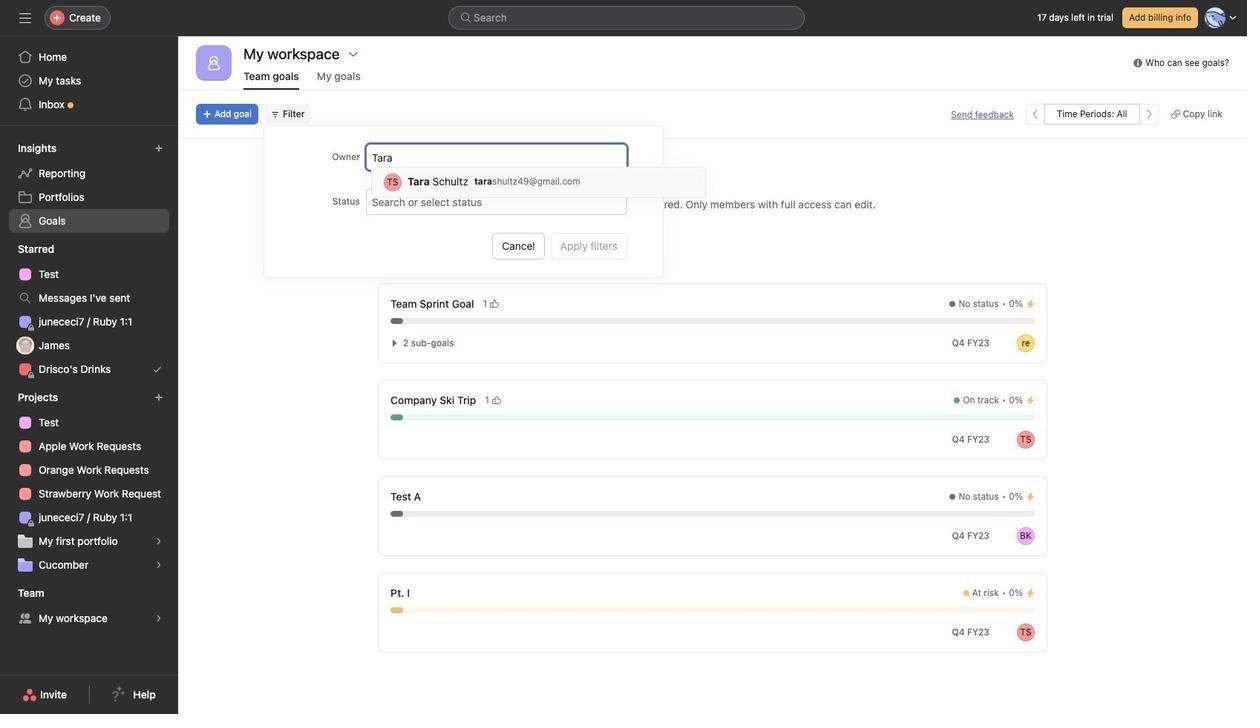 Task type: locate. For each thing, give the bounding box(es) containing it.
0 vertical spatial toggle owner popover image
[[1017, 335, 1035, 353]]

copy link image
[[1171, 110, 1180, 119]]

list box
[[448, 6, 805, 30]]

toggle owner popover image
[[1017, 335, 1035, 353], [1017, 431, 1035, 449], [1017, 624, 1035, 642]]

2 vertical spatial toggle owner popover image
[[1017, 624, 1035, 642]]

1 like. click to like this task image
[[490, 300, 499, 309], [492, 396, 501, 405]]

see details, cucomber image
[[154, 561, 163, 570]]

3 toggle owner popover image from the top
[[1017, 624, 1035, 642]]

see details, my workspace image
[[154, 615, 163, 624]]

1 vertical spatial toggle owner popover image
[[1017, 431, 1035, 449]]

show options image
[[347, 48, 359, 60]]

global element
[[0, 36, 178, 125]]

projects element
[[0, 385, 178, 581]]

new insights image
[[154, 144, 163, 153]]

1 vertical spatial 1 like. click to like this task image
[[492, 396, 501, 405]]

Search or select status text field
[[372, 193, 619, 211]]

2 toggle owner popover image from the top
[[1017, 431, 1035, 449]]

teams element
[[0, 581, 178, 634]]

new project or portfolio image
[[154, 394, 163, 402]]

Search or select goal owner text field
[[372, 148, 619, 166]]

insights element
[[0, 135, 178, 236]]



Task type: vqa. For each thing, say whether or not it's contained in the screenshot.
Insights 'element'
yes



Task type: describe. For each thing, give the bounding box(es) containing it.
hide sidebar image
[[19, 12, 31, 24]]

see details, my first portfolio image
[[154, 538, 163, 546]]

toggle owner popover image
[[1017, 528, 1035, 546]]

0 vertical spatial 1 like. click to like this task image
[[490, 300, 499, 309]]

starred element
[[0, 236, 178, 385]]

1 toggle owner popover image from the top
[[1017, 335, 1035, 353]]

Mission title text field
[[370, 151, 444, 185]]



